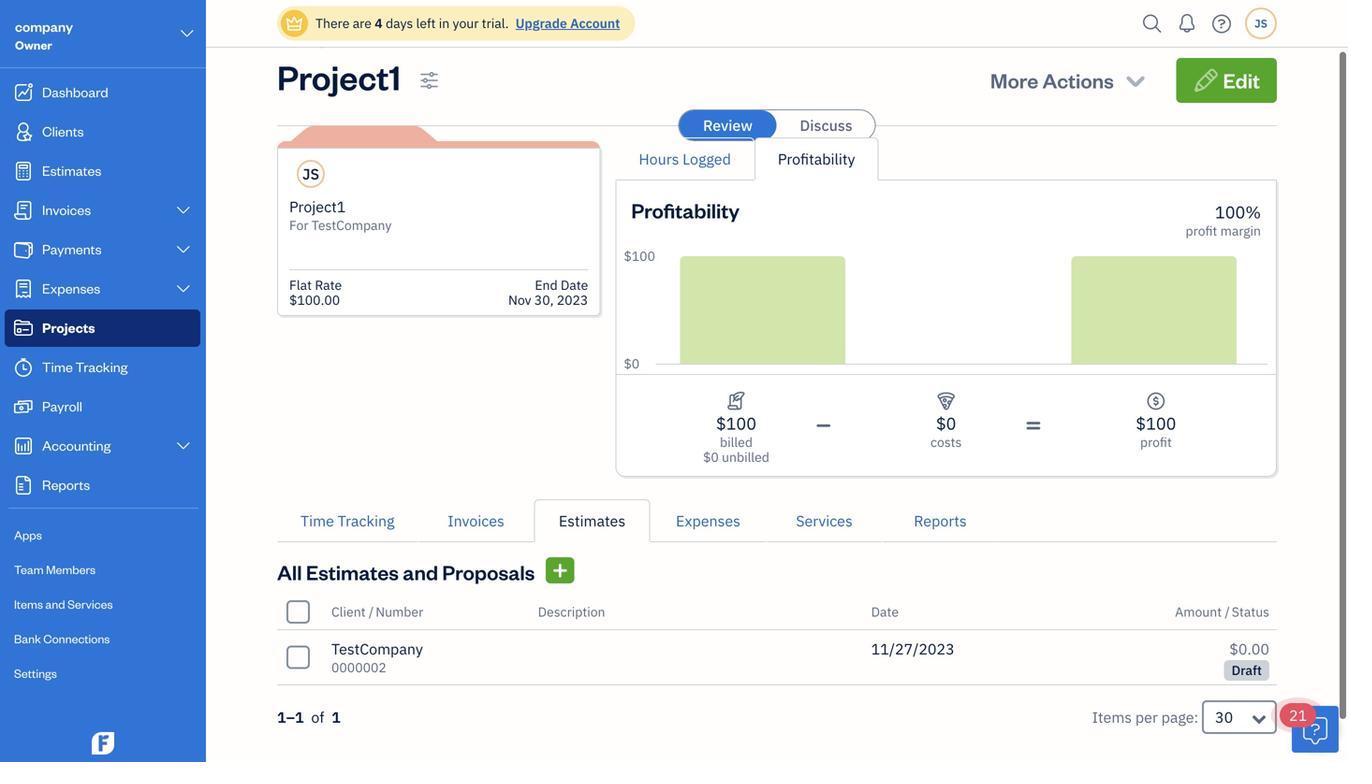 Task type: vqa. For each thing, say whether or not it's contained in the screenshot.
chevron large down icon related to Payments
yes



Task type: locate. For each thing, give the bounding box(es) containing it.
1 horizontal spatial items
[[1092, 708, 1132, 728]]

search image
[[1137, 10, 1167, 38]]

testcompany
[[312, 217, 392, 234], [331, 640, 423, 660]]

and
[[403, 559, 438, 586], [45, 597, 65, 612]]

invoices link up proposals
[[418, 500, 534, 543]]

time tracking
[[42, 358, 128, 376], [301, 512, 395, 531]]

time tracking down projects "link"
[[42, 358, 128, 376]]

2 vertical spatial $0
[[703, 449, 719, 466]]

0 horizontal spatial reports
[[42, 476, 90, 494]]

0 vertical spatial services
[[796, 512, 853, 531]]

project image
[[12, 319, 35, 338]]

client / number
[[331, 604, 423, 621]]

all estimates and proposals
[[277, 559, 535, 586]]

2 vertical spatial chevron large down image
[[175, 439, 192, 454]]

estimates link up create estimate 'icon'
[[534, 500, 650, 543]]

0 horizontal spatial estimates link
[[5, 153, 200, 190]]

expenses down payments
[[42, 279, 100, 297]]

0 horizontal spatial and
[[45, 597, 65, 612]]

0 vertical spatial and
[[403, 559, 438, 586]]

items and services link
[[5, 589, 200, 622]]

invoices link up payments link at the top left of the page
[[5, 192, 200, 229]]

your
[[453, 15, 479, 32]]

1 vertical spatial estimates link
[[534, 500, 650, 543]]

1 vertical spatial estimates
[[559, 512, 625, 531]]

invoices link
[[5, 192, 200, 229], [418, 500, 534, 543]]

description
[[538, 604, 605, 621]]

owner
[[15, 37, 52, 52]]

0 vertical spatial reports
[[42, 476, 90, 494]]

0 horizontal spatial time
[[42, 358, 73, 376]]

tracking
[[76, 358, 128, 376], [338, 512, 395, 531]]

1 vertical spatial items
[[1092, 708, 1132, 728]]

bank
[[14, 631, 41, 647]]

0 horizontal spatial time tracking
[[42, 358, 128, 376]]

0 horizontal spatial invoices
[[42, 201, 91, 219]]

project1
[[277, 54, 401, 99], [289, 197, 346, 217]]

hours logged button
[[639, 148, 731, 170]]

projects link
[[5, 310, 200, 347]]

bank connections link
[[5, 623, 200, 656]]

1 horizontal spatial time tracking link
[[277, 500, 418, 543]]

1 vertical spatial chevron large down image
[[175, 242, 192, 257]]

items inside main element
[[14, 597, 43, 612]]

description link
[[538, 604, 605, 621]]

settings
[[14, 666, 57, 682]]

chevron large down image for accounting
[[175, 439, 192, 454]]

0 vertical spatial invoices
[[42, 201, 91, 219]]

1 vertical spatial chevron large down image
[[175, 282, 192, 297]]

0 horizontal spatial services
[[67, 597, 113, 612]]

0 vertical spatial profit
[[1186, 222, 1217, 240]]

1 vertical spatial services
[[67, 597, 113, 612]]

1 horizontal spatial $0
[[703, 449, 719, 466]]

dashboard image
[[12, 83, 35, 102]]

date
[[561, 277, 588, 294], [871, 604, 899, 621]]

time right the timer image
[[42, 358, 73, 376]]

discuss link
[[777, 110, 875, 140]]

status link
[[1232, 604, 1269, 621]]

1 vertical spatial and
[[45, 597, 65, 612]]

$100 for $100
[[624, 248, 655, 265]]

projects inside "link"
[[42, 319, 95, 337]]

client link
[[331, 604, 369, 621]]

time tracking link
[[5, 349, 200, 387], [277, 500, 418, 543]]

go to help image
[[1207, 10, 1237, 38]]

1 vertical spatial date
[[871, 604, 899, 621]]

projects
[[298, 29, 353, 49], [42, 319, 95, 337]]

estimates link for services link
[[534, 500, 650, 543]]

0 horizontal spatial expenses
[[42, 279, 100, 297]]

invoices inside main element
[[42, 201, 91, 219]]

1 horizontal spatial profitability
[[778, 149, 855, 169]]

estimates up create estimate 'icon'
[[559, 512, 625, 531]]

chevron large down image for expenses
[[175, 282, 192, 297]]

more actions
[[990, 67, 1114, 94]]

1 horizontal spatial tracking
[[338, 512, 395, 531]]

services inside main element
[[67, 597, 113, 612]]

time up all
[[301, 512, 334, 531]]

1 chevron large down image from the top
[[175, 203, 192, 218]]

0 vertical spatial projects
[[298, 29, 353, 49]]

$100 for $100 billed $0 unbilled
[[716, 413, 756, 435]]

number
[[376, 604, 423, 621]]

0 horizontal spatial invoices link
[[5, 192, 200, 229]]

items down team
[[14, 597, 43, 612]]

notifications image
[[1172, 5, 1202, 42]]

/ left "status"
[[1225, 604, 1230, 621]]

chevron large down image
[[175, 203, 192, 218], [175, 242, 192, 257]]

chart image
[[12, 437, 35, 456]]

tracking up all estimates and proposals
[[338, 512, 395, 531]]

0 vertical spatial time tracking
[[42, 358, 128, 376]]

team
[[14, 562, 44, 578]]

estimates link down clients link
[[5, 153, 200, 190]]

1 horizontal spatial $100
[[716, 413, 756, 435]]

profitability down the discuss
[[778, 149, 855, 169]]

1 vertical spatial project1
[[289, 197, 346, 217]]

chevron large down image
[[178, 22, 196, 45], [175, 282, 192, 297], [175, 439, 192, 454]]

estimates link for payments link at the top left of the page
[[5, 153, 200, 190]]

profitability down hours logged
[[631, 197, 740, 224]]

$100 for $100 profit
[[1136, 413, 1176, 435]]

payments link
[[5, 231, 200, 269]]

costs
[[931, 434, 962, 451]]

0 vertical spatial chevron large down image
[[175, 203, 192, 218]]

0 horizontal spatial time tracking link
[[5, 349, 200, 387]]

$100 inside $100 billed $0 unbilled
[[716, 413, 756, 435]]

number link
[[376, 604, 423, 621]]

js up project1 for testcompany
[[302, 164, 319, 184]]

estimates down the clients
[[42, 161, 101, 179]]

end date nov 30, 2023
[[508, 277, 588, 309]]

projects right chevronleft icon
[[298, 29, 353, 49]]

expenses link down unbilled
[[650, 500, 766, 543]]

payroll
[[42, 397, 82, 415]]

accounting link
[[5, 428, 200, 465]]

estimates up client 'link'
[[306, 559, 399, 586]]

more actions button
[[974, 58, 1165, 103]]

1 horizontal spatial /
[[1225, 604, 1230, 621]]

0 vertical spatial time
[[42, 358, 73, 376]]

1 horizontal spatial and
[[403, 559, 438, 586]]

date inside end date nov 30, 2023
[[561, 277, 588, 294]]

team members link
[[5, 554, 200, 587]]

0 vertical spatial js
[[1255, 16, 1268, 31]]

0 vertical spatial project1
[[277, 54, 401, 99]]

chevron large down image inside 'accounting' link
[[175, 439, 192, 454]]

date up 11/27/2023
[[871, 604, 899, 621]]

reports link down costs
[[882, 500, 998, 543]]

1 horizontal spatial expenses
[[676, 512, 740, 531]]

estimates
[[42, 161, 101, 179], [559, 512, 625, 531], [306, 559, 399, 586]]

0 horizontal spatial $0
[[624, 355, 640, 373]]

$0 for $0
[[624, 355, 640, 373]]

time tracking up all
[[301, 512, 395, 531]]

1 horizontal spatial date
[[871, 604, 899, 621]]

settings for this project image
[[419, 69, 439, 92]]

1 vertical spatial profit
[[1140, 434, 1172, 451]]

profit down the 'dollarsigncircle' icon at the bottom of the page
[[1140, 434, 1172, 451]]

project1 inside project1 for testcompany
[[289, 197, 346, 217]]

project1 for project1
[[277, 54, 401, 99]]

1 vertical spatial projects
[[42, 319, 95, 337]]

$0 for $0 costs
[[936, 413, 956, 435]]

and up "number" link
[[403, 559, 438, 586]]

1 horizontal spatial invoices
[[448, 512, 504, 531]]

0 vertical spatial expenses link
[[5, 271, 200, 308]]

2 horizontal spatial estimates
[[559, 512, 625, 531]]

expenses link
[[5, 271, 200, 308], [650, 500, 766, 543]]

0 horizontal spatial profit
[[1140, 434, 1172, 451]]

0 vertical spatial chevron large down image
[[178, 22, 196, 45]]

0 vertical spatial testcompany
[[312, 217, 392, 234]]

11/27/2023 link
[[864, 631, 1070, 686]]

project1 up rate
[[289, 197, 346, 217]]

2 chevron large down image from the top
[[175, 242, 192, 257]]

1 vertical spatial reports
[[914, 512, 967, 531]]

items per page:
[[1092, 708, 1199, 728]]

1 vertical spatial js
[[302, 164, 319, 184]]

report image
[[12, 477, 35, 495]]

100
[[1215, 201, 1245, 223]]

1 horizontal spatial estimates link
[[534, 500, 650, 543]]

0 horizontal spatial tracking
[[76, 358, 128, 376]]

1–1 of 1
[[277, 708, 341, 728]]

testcompany right for in the left top of the page
[[312, 217, 392, 234]]

0 vertical spatial time tracking link
[[5, 349, 200, 387]]

2 horizontal spatial $100
[[1136, 413, 1176, 435]]

chevron large down image inside payments link
[[175, 242, 192, 257]]

items left per
[[1092, 708, 1132, 728]]

items for items per page:
[[1092, 708, 1132, 728]]

0 horizontal spatial reports link
[[5, 467, 200, 505]]

profit left the margin
[[1186, 222, 1217, 240]]

apps link
[[5, 520, 200, 552]]

1 / from the left
[[369, 604, 374, 621]]

0 horizontal spatial /
[[369, 604, 374, 621]]

1 horizontal spatial js
[[1255, 16, 1268, 31]]

1 horizontal spatial invoices link
[[418, 500, 534, 543]]

billed
[[720, 434, 753, 451]]

1 horizontal spatial projects
[[298, 29, 353, 49]]

dashboard
[[42, 83, 108, 101]]

1 vertical spatial expenses
[[676, 512, 740, 531]]

payroll link
[[5, 389, 200, 426]]

expenses
[[42, 279, 100, 297], [676, 512, 740, 531]]

invoices up payments
[[42, 201, 91, 219]]

for
[[289, 217, 308, 234]]

expenses image
[[936, 390, 956, 413]]

reports link
[[5, 467, 200, 505], [882, 500, 998, 543]]

tracking down projects "link"
[[76, 358, 128, 376]]

1 vertical spatial time
[[301, 512, 334, 531]]

0 vertical spatial estimates
[[42, 161, 101, 179]]

0 horizontal spatial items
[[14, 597, 43, 612]]

0 horizontal spatial expenses link
[[5, 271, 200, 308]]

project1 down projects 'button'
[[277, 54, 401, 99]]

reports down 'accounting'
[[42, 476, 90, 494]]

reports down costs
[[914, 512, 967, 531]]

0 horizontal spatial $100
[[624, 248, 655, 265]]

items
[[14, 597, 43, 612], [1092, 708, 1132, 728]]

100 % profit margin
[[1186, 201, 1261, 240]]

0 horizontal spatial profitability
[[631, 197, 740, 224]]

js right go to help icon
[[1255, 16, 1268, 31]]

0 horizontal spatial projects
[[42, 319, 95, 337]]

unbilled
[[722, 449, 769, 466]]

time tracking link down projects "link"
[[5, 349, 200, 387]]

edit
[[1223, 67, 1260, 94]]

reports link down 'accounting' link at the left of page
[[5, 467, 200, 505]]

/ for status
[[1225, 604, 1230, 621]]

30
[[1215, 708, 1233, 728]]

30,
[[534, 292, 554, 309]]

clients
[[42, 122, 84, 140]]

0 vertical spatial items
[[14, 597, 43, 612]]

0 vertical spatial expenses
[[42, 279, 100, 297]]

1 vertical spatial time tracking link
[[277, 500, 418, 543]]

0 vertical spatial estimates link
[[5, 153, 200, 190]]

in
[[439, 15, 450, 32]]

1 vertical spatial expenses link
[[650, 500, 766, 543]]

/
[[369, 604, 374, 621], [1225, 604, 1230, 621]]

1 horizontal spatial profit
[[1186, 222, 1217, 240]]

$0 inside $100 billed $0 unbilled
[[703, 449, 719, 466]]

expenses down unbilled
[[676, 512, 740, 531]]

testcompany down client / number
[[331, 640, 423, 660]]

projects right project icon
[[42, 319, 95, 337]]

logged
[[683, 149, 731, 169]]

reports inside main element
[[42, 476, 90, 494]]

invoice image
[[12, 201, 35, 220]]

clients link
[[5, 113, 200, 151]]

1 vertical spatial tracking
[[338, 512, 395, 531]]

invoices up proposals
[[448, 512, 504, 531]]

0 vertical spatial $0
[[624, 355, 640, 373]]

profit
[[1186, 222, 1217, 240], [1140, 434, 1172, 451]]

and down team members
[[45, 597, 65, 612]]

$0
[[624, 355, 640, 373], [936, 413, 956, 435], [703, 449, 719, 466]]

time
[[42, 358, 73, 376], [301, 512, 334, 531]]

$100.00
[[289, 292, 340, 309]]

freshbooks image
[[88, 733, 118, 755]]

date right end
[[561, 277, 588, 294]]

time tracking inside main element
[[42, 358, 128, 376]]

js button
[[1245, 7, 1277, 39]]

bank connections
[[14, 631, 110, 647]]

2 vertical spatial estimates
[[306, 559, 399, 586]]

$0 inside $0 costs
[[936, 413, 956, 435]]

1 horizontal spatial time
[[301, 512, 334, 531]]

time tracking link up all
[[277, 500, 418, 543]]

0 horizontal spatial date
[[561, 277, 588, 294]]

1 horizontal spatial time tracking
[[301, 512, 395, 531]]

0 vertical spatial tracking
[[76, 358, 128, 376]]

1 vertical spatial $0
[[936, 413, 956, 435]]

0 vertical spatial date
[[561, 277, 588, 294]]

$0.00 draft
[[1229, 640, 1269, 680]]

reports
[[42, 476, 90, 494], [914, 512, 967, 531]]

1 vertical spatial profitability
[[631, 197, 740, 224]]

2 horizontal spatial $0
[[936, 413, 956, 435]]

0 horizontal spatial estimates
[[42, 161, 101, 179]]

21
[[1289, 706, 1307, 726]]

2 / from the left
[[1225, 604, 1230, 621]]

0 horizontal spatial js
[[302, 164, 319, 184]]

all
[[277, 559, 302, 586]]

items and services
[[14, 597, 113, 612]]

expenses link down payments link at the top left of the page
[[5, 271, 200, 308]]

chevron large down image for payments
[[175, 242, 192, 257]]

and inside main element
[[45, 597, 65, 612]]

/ right client
[[369, 604, 374, 621]]



Task type: describe. For each thing, give the bounding box(es) containing it.
company owner
[[15, 17, 73, 52]]

flat rate $100.00
[[289, 277, 342, 309]]

tracking inside main element
[[76, 358, 128, 376]]

money image
[[12, 398, 35, 417]]

there
[[315, 15, 350, 32]]

connections
[[43, 631, 110, 647]]

profitability button
[[778, 148, 855, 170]]

4
[[375, 15, 383, 32]]

timer image
[[12, 359, 35, 377]]

more
[[990, 67, 1038, 94]]

rate
[[315, 277, 342, 294]]

account
[[570, 15, 620, 32]]

resource center badge image
[[1292, 707, 1339, 754]]

1–1
[[277, 708, 304, 728]]

pencil image
[[1193, 67, 1219, 94]]

Items per page: field
[[1202, 701, 1277, 735]]

end
[[535, 277, 558, 294]]

left
[[416, 15, 436, 32]]

1 vertical spatial invoices link
[[418, 500, 534, 543]]

project1 for project1 for testcompany
[[289, 197, 346, 217]]

time inside main element
[[42, 358, 73, 376]]

date link
[[871, 604, 899, 621]]

company
[[15, 17, 73, 35]]

$100 billed $0 unbilled
[[703, 413, 769, 466]]

review
[[703, 116, 753, 135]]

projects button
[[277, 28, 353, 51]]

1
[[332, 708, 341, 728]]

review link
[[679, 110, 777, 140]]

trial.
[[482, 15, 509, 32]]

2023
[[557, 292, 588, 309]]

projects inside 'button'
[[298, 29, 353, 49]]

estimate image
[[12, 162, 35, 181]]

11/27/2023
[[871, 640, 955, 660]]

discuss
[[800, 116, 852, 135]]

1 horizontal spatial reports link
[[882, 500, 998, 543]]

chevrondown image
[[1123, 67, 1149, 94]]

items for items and services
[[14, 597, 43, 612]]

expenses inside main element
[[42, 279, 100, 297]]

client
[[331, 604, 366, 621]]

team members
[[14, 562, 96, 578]]

nov
[[508, 292, 531, 309]]

1 vertical spatial time tracking
[[301, 512, 395, 531]]

0 vertical spatial profitability
[[778, 149, 855, 169]]

client image
[[12, 123, 35, 141]]

chevronleft image
[[277, 28, 294, 51]]

estimates inside main element
[[42, 161, 101, 179]]

amount
[[1175, 604, 1222, 621]]

draft
[[1232, 662, 1262, 680]]

settings link
[[5, 658, 200, 691]]

amount link
[[1175, 604, 1225, 621]]

amount / status
[[1175, 604, 1269, 621]]

flat
[[289, 277, 312, 294]]

create estimate image
[[552, 560, 569, 582]]

actions
[[1042, 67, 1114, 94]]

there are 4 days left in your trial. upgrade account
[[315, 15, 620, 32]]

upgrade account link
[[512, 15, 620, 32]]

profit inside '$100 profit'
[[1140, 434, 1172, 451]]

of
[[311, 708, 324, 728]]

members
[[46, 562, 96, 578]]

%
[[1245, 201, 1261, 223]]

/ for number
[[369, 604, 374, 621]]

dollarsigncircle image
[[1146, 390, 1166, 413]]

payment image
[[12, 241, 35, 259]]

testcompany 0000002
[[331, 640, 423, 677]]

profit inside 100 % profit margin
[[1186, 222, 1217, 240]]

accounting
[[42, 437, 111, 455]]

services link
[[766, 500, 882, 543]]

0 vertical spatial invoices link
[[5, 192, 200, 229]]

expense image
[[12, 280, 35, 299]]

$100 profit
[[1136, 413, 1176, 451]]

$0.00
[[1229, 640, 1269, 660]]

margin
[[1220, 222, 1261, 240]]

js inside the js dropdown button
[[1255, 16, 1268, 31]]

1 vertical spatial testcompany
[[331, 640, 423, 660]]

1 vertical spatial invoices
[[448, 512, 504, 531]]

are
[[353, 15, 372, 32]]

upgrade
[[516, 15, 567, 32]]

per
[[1135, 708, 1158, 728]]

proposals
[[442, 559, 535, 586]]

hours
[[639, 149, 679, 169]]

invoices image
[[727, 390, 746, 413]]

$0 costs
[[931, 413, 962, 451]]

1 horizontal spatial expenses link
[[650, 500, 766, 543]]

days
[[386, 15, 413, 32]]

payments
[[42, 240, 102, 258]]

21 button
[[1280, 704, 1339, 754]]

1 horizontal spatial estimates
[[306, 559, 399, 586]]

1 horizontal spatial services
[[796, 512, 853, 531]]

testcompany inside project1 for testcompany
[[312, 217, 392, 234]]

page:
[[1161, 708, 1199, 728]]

1 horizontal spatial reports
[[914, 512, 967, 531]]

crown image
[[285, 14, 304, 33]]

apps
[[14, 528, 42, 543]]

main element
[[0, 0, 253, 763]]

edit link
[[1176, 58, 1277, 103]]

chevron large down image for invoices
[[175, 203, 192, 218]]

hours logged
[[639, 149, 731, 169]]



